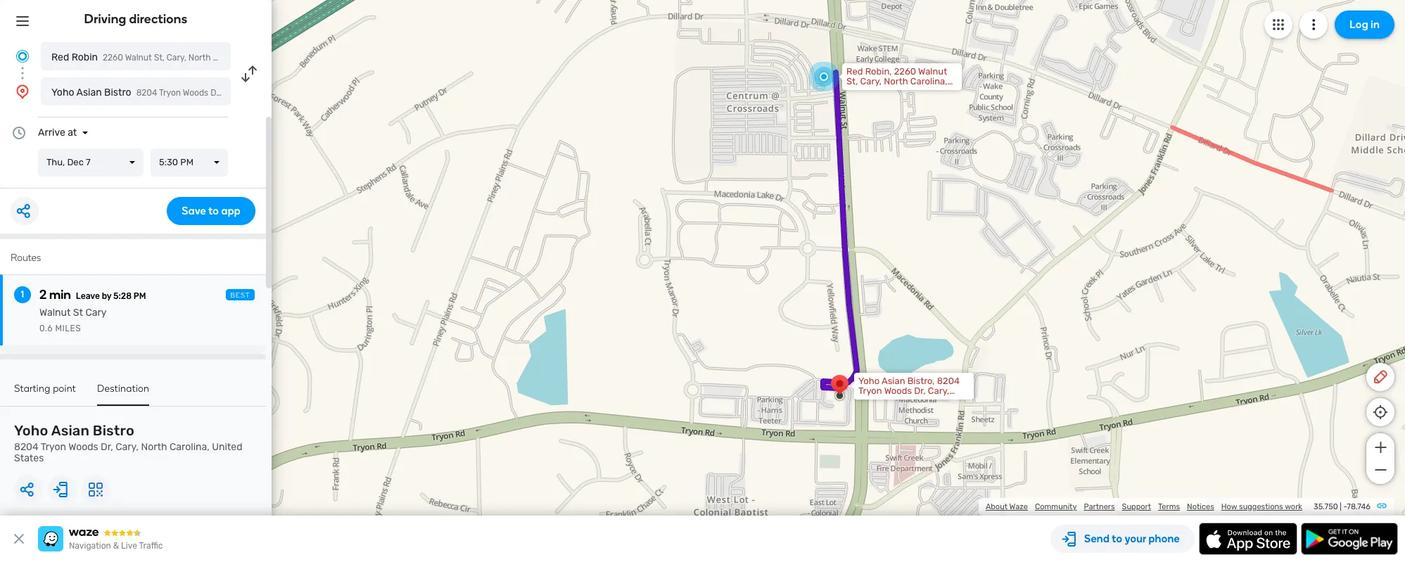 Task type: describe. For each thing, give the bounding box(es) containing it.
2
[[39, 287, 47, 303]]

how
[[1222, 503, 1238, 512]]

pm inside 'list box'
[[180, 157, 194, 168]]

carolina, inside yoho asian bistro 8204 tryon woods dr, cary, north carolina, united states
[[170, 441, 210, 453]]

35.750 | -78.746
[[1314, 503, 1371, 512]]

|
[[1341, 503, 1342, 512]]

routes
[[11, 252, 41, 264]]

robin
[[72, 51, 98, 63]]

north for robin,
[[884, 76, 909, 87]]

st, for robin,
[[847, 76, 858, 87]]

work
[[1286, 503, 1303, 512]]

thu, dec 7
[[46, 157, 91, 168]]

partners link
[[1084, 503, 1115, 512]]

leave
[[76, 291, 100, 301]]

united inside yoho asian bistro 8204 tryon woods dr, cary, north carolina, united states
[[212, 441, 242, 453]]

point
[[53, 383, 76, 395]]

notices
[[1188, 503, 1215, 512]]

yoho for yoho asian bistro 8204 tryon woods dr, cary, north carolina, united states
[[14, 422, 48, 439]]

dec
[[67, 157, 84, 168]]

red for robin
[[51, 51, 69, 63]]

how suggestions work link
[[1222, 503, 1303, 512]]

min
[[49, 287, 71, 303]]

best
[[230, 291, 251, 300]]

yoho asian bistro
[[51, 87, 131, 99]]

cary, inside yoho asian bistro 8204 tryon woods dr, cary, north carolina, united states
[[116, 441, 139, 453]]

7
[[86, 157, 91, 168]]

5:28
[[113, 291, 132, 301]]

driving
[[84, 11, 126, 27]]

north for robin
[[189, 53, 211, 63]]

arrive
[[38, 127, 65, 139]]

st, for robin
[[154, 53, 165, 63]]

carolina, for robin,
[[911, 76, 948, 87]]

5:30
[[159, 157, 178, 168]]

states inside yoho asian bistro 8204 tryon woods dr, cary, north carolina, united states
[[14, 453, 44, 465]]

live
[[121, 541, 137, 551]]

cary, for robin,
[[861, 76, 882, 87]]

yoho asian bistro button
[[41, 77, 231, 106]]

bistro for yoho asian bistro
[[104, 87, 131, 99]]

north inside yoho asian bistro 8204 tryon woods dr, cary, north carolina, united states
[[141, 441, 167, 453]]

asian for yoho asian bistro 8204 tryon woods dr, cary, north carolina, united states
[[51, 422, 89, 439]]

traffic
[[139, 541, 163, 551]]

suggestions
[[1240, 503, 1284, 512]]

partners
[[1084, 503, 1115, 512]]

clock image
[[11, 125, 27, 141]]

5:30 pm list box
[[151, 149, 228, 177]]

terms
[[1159, 503, 1181, 512]]

red for robin,
[[847, 66, 863, 77]]

community
[[1035, 503, 1077, 512]]

united for robin,
[[847, 86, 875, 96]]

asian for yoho asian bistro
[[76, 87, 102, 99]]

x image
[[11, 531, 27, 548]]

by
[[102, 291, 111, 301]]

walnut st cary 0.6 miles
[[39, 307, 107, 334]]

walnut for robin
[[125, 53, 152, 63]]

thu, dec 7 list box
[[38, 149, 144, 177]]

driving directions
[[84, 11, 188, 27]]



Task type: locate. For each thing, give the bounding box(es) containing it.
2 vertical spatial carolina,
[[170, 441, 210, 453]]

states inside red robin, 2260 walnut st, cary, north carolina, united states
[[877, 86, 905, 96]]

0 horizontal spatial pm
[[134, 291, 146, 301]]

starting point button
[[14, 383, 76, 405]]

0 vertical spatial pm
[[180, 157, 194, 168]]

0 vertical spatial yoho
[[51, 87, 74, 99]]

1 vertical spatial 2260
[[895, 66, 917, 77]]

bistro inside button
[[104, 87, 131, 99]]

cary, for robin
[[167, 53, 186, 63]]

united inside red robin, 2260 walnut st, cary, north carolina, united states
[[847, 86, 875, 96]]

2 vertical spatial cary,
[[116, 441, 139, 453]]

0.6
[[39, 324, 53, 334]]

bistro inside yoho asian bistro 8204 tryon woods dr, cary, north carolina, united states
[[93, 422, 134, 439]]

walnut inside the walnut st cary 0.6 miles
[[39, 307, 71, 319]]

0 horizontal spatial 2260
[[103, 53, 123, 63]]

pm
[[180, 157, 194, 168], [134, 291, 146, 301]]

cary, inside red robin 2260 walnut st, cary, north carolina, united states
[[167, 53, 186, 63]]

st
[[73, 307, 83, 319]]

0 vertical spatial states
[[277, 53, 303, 63]]

about waze link
[[986, 503, 1028, 512]]

2 vertical spatial walnut
[[39, 307, 71, 319]]

destination
[[97, 383, 149, 395]]

2260 inside red robin 2260 walnut st, cary, north carolina, united states
[[103, 53, 123, 63]]

states
[[277, 53, 303, 63], [877, 86, 905, 96], [14, 453, 44, 465]]

0 horizontal spatial walnut
[[39, 307, 71, 319]]

destination button
[[97, 383, 149, 406]]

dr,
[[101, 441, 113, 453]]

united
[[249, 53, 275, 63], [847, 86, 875, 96], [212, 441, 242, 453]]

states for robin,
[[877, 86, 905, 96]]

1 vertical spatial north
[[884, 76, 909, 87]]

red left robin at top
[[51, 51, 69, 63]]

1 vertical spatial yoho
[[14, 422, 48, 439]]

states for robin
[[277, 53, 303, 63]]

walnut up yoho asian bistro button
[[125, 53, 152, 63]]

2260 inside red robin, 2260 walnut st, cary, north carolina, united states
[[895, 66, 917, 77]]

at
[[68, 127, 77, 139]]

1 horizontal spatial pm
[[180, 157, 194, 168]]

st, inside red robin 2260 walnut st, cary, north carolina, united states
[[154, 53, 165, 63]]

walnut right robin,
[[919, 66, 948, 77]]

2260 for robin,
[[895, 66, 917, 77]]

1 horizontal spatial st,
[[847, 76, 858, 87]]

0 vertical spatial united
[[249, 53, 275, 63]]

asian inside button
[[76, 87, 102, 99]]

1 vertical spatial states
[[877, 86, 905, 96]]

78.746
[[1348, 503, 1371, 512]]

1 horizontal spatial 2260
[[895, 66, 917, 77]]

0 horizontal spatial united
[[212, 441, 242, 453]]

bistro down red robin 2260 walnut st, cary, north carolina, united states
[[104, 87, 131, 99]]

support
[[1123, 503, 1152, 512]]

0 vertical spatial cary,
[[167, 53, 186, 63]]

united inside red robin 2260 walnut st, cary, north carolina, united states
[[249, 53, 275, 63]]

community link
[[1035, 503, 1077, 512]]

2 horizontal spatial walnut
[[919, 66, 948, 77]]

2 vertical spatial north
[[141, 441, 167, 453]]

1 vertical spatial st,
[[847, 76, 858, 87]]

united for robin
[[249, 53, 275, 63]]

cary
[[85, 307, 107, 319]]

0 horizontal spatial states
[[14, 453, 44, 465]]

2260 for robin
[[103, 53, 123, 63]]

zoom out image
[[1372, 462, 1390, 479]]

0 horizontal spatial yoho
[[14, 422, 48, 439]]

pencil image
[[1373, 369, 1390, 386]]

tryon
[[41, 441, 66, 453]]

walnut inside red robin, 2260 walnut st, cary, north carolina, united states
[[919, 66, 948, 77]]

walnut for robin,
[[919, 66, 948, 77]]

walnut
[[125, 53, 152, 63], [919, 66, 948, 77], [39, 307, 71, 319]]

1 horizontal spatial cary,
[[167, 53, 186, 63]]

yoho asian bistro 8204 tryon woods dr, cary, north carolina, united states
[[14, 422, 242, 465]]

0 vertical spatial 2260
[[103, 53, 123, 63]]

2 horizontal spatial united
[[847, 86, 875, 96]]

cary, inside red robin, 2260 walnut st, cary, north carolina, united states
[[861, 76, 882, 87]]

0 vertical spatial red
[[51, 51, 69, 63]]

1 vertical spatial bistro
[[93, 422, 134, 439]]

0 vertical spatial carolina,
[[213, 53, 247, 63]]

walnut inside red robin 2260 walnut st, cary, north carolina, united states
[[125, 53, 152, 63]]

1 horizontal spatial carolina,
[[213, 53, 247, 63]]

st, inside red robin, 2260 walnut st, cary, north carolina, united states
[[847, 76, 858, 87]]

yoho inside button
[[51, 87, 74, 99]]

yoho up 8204
[[14, 422, 48, 439]]

2 vertical spatial united
[[212, 441, 242, 453]]

location image
[[14, 83, 31, 100]]

red robin, 2260 walnut st, cary, north carolina, united states
[[847, 66, 948, 96]]

0 horizontal spatial carolina,
[[170, 441, 210, 453]]

0 vertical spatial bistro
[[104, 87, 131, 99]]

0 vertical spatial st,
[[154, 53, 165, 63]]

2 horizontal spatial north
[[884, 76, 909, 87]]

pm right 5:28
[[134, 291, 146, 301]]

carolina,
[[213, 53, 247, 63], [911, 76, 948, 87], [170, 441, 210, 453]]

walnut up 0.6
[[39, 307, 71, 319]]

st, down directions
[[154, 53, 165, 63]]

0 vertical spatial north
[[189, 53, 211, 63]]

0 horizontal spatial north
[[141, 441, 167, 453]]

arrive at
[[38, 127, 77, 139]]

waze
[[1010, 503, 1028, 512]]

bistro
[[104, 87, 131, 99], [93, 422, 134, 439]]

cary,
[[167, 53, 186, 63], [861, 76, 882, 87], [116, 441, 139, 453]]

red inside red robin, 2260 walnut st, cary, north carolina, united states
[[847, 66, 863, 77]]

north inside red robin 2260 walnut st, cary, north carolina, united states
[[189, 53, 211, 63]]

0 horizontal spatial cary,
[[116, 441, 139, 453]]

1 vertical spatial pm
[[134, 291, 146, 301]]

2 horizontal spatial cary,
[[861, 76, 882, 87]]

starting
[[14, 383, 50, 395]]

2260 right robin,
[[895, 66, 917, 77]]

1 horizontal spatial united
[[249, 53, 275, 63]]

pm right the 5:30
[[180, 157, 194, 168]]

35.750
[[1314, 503, 1339, 512]]

&
[[113, 541, 119, 551]]

yoho for yoho asian bistro
[[51, 87, 74, 99]]

2260
[[103, 53, 123, 63], [895, 66, 917, 77]]

robin,
[[866, 66, 892, 77]]

zoom in image
[[1372, 439, 1390, 456]]

bistro for yoho asian bistro 8204 tryon woods dr, cary, north carolina, united states
[[93, 422, 134, 439]]

support link
[[1123, 503, 1152, 512]]

1 horizontal spatial yoho
[[51, 87, 74, 99]]

yoho
[[51, 87, 74, 99], [14, 422, 48, 439]]

thu,
[[46, 157, 65, 168]]

link image
[[1377, 501, 1388, 512]]

1 horizontal spatial red
[[847, 66, 863, 77]]

2 min leave by 5:28 pm
[[39, 287, 146, 303]]

asian inside yoho asian bistro 8204 tryon woods dr, cary, north carolina, united states
[[51, 422, 89, 439]]

yoho right location icon
[[51, 87, 74, 99]]

0 horizontal spatial red
[[51, 51, 69, 63]]

carolina, inside red robin 2260 walnut st, cary, north carolina, united states
[[213, 53, 247, 63]]

0 vertical spatial asian
[[76, 87, 102, 99]]

-
[[1344, 503, 1348, 512]]

about waze community partners support terms notices how suggestions work
[[986, 503, 1303, 512]]

north
[[189, 53, 211, 63], [884, 76, 909, 87], [141, 441, 167, 453]]

8204
[[14, 441, 39, 453]]

2 horizontal spatial states
[[877, 86, 905, 96]]

2 horizontal spatial carolina,
[[911, 76, 948, 87]]

st,
[[154, 53, 165, 63], [847, 76, 858, 87]]

red robin 2260 walnut st, cary, north carolina, united states
[[51, 51, 303, 63]]

5:30 pm
[[159, 157, 194, 168]]

1 horizontal spatial north
[[189, 53, 211, 63]]

1 vertical spatial walnut
[[919, 66, 948, 77]]

1 horizontal spatial states
[[277, 53, 303, 63]]

asian down robin at top
[[76, 87, 102, 99]]

terms link
[[1159, 503, 1181, 512]]

about
[[986, 503, 1008, 512]]

navigation & live traffic
[[69, 541, 163, 551]]

starting point
[[14, 383, 76, 395]]

navigation
[[69, 541, 111, 551]]

1 vertical spatial carolina,
[[911, 76, 948, 87]]

1 vertical spatial asian
[[51, 422, 89, 439]]

asian
[[76, 87, 102, 99], [51, 422, 89, 439]]

carolina, for robin
[[213, 53, 247, 63]]

1 vertical spatial united
[[847, 86, 875, 96]]

north inside red robin, 2260 walnut st, cary, north carolina, united states
[[884, 76, 909, 87]]

woods
[[68, 441, 98, 453]]

st, left robin,
[[847, 76, 858, 87]]

yoho inside yoho asian bistro 8204 tryon woods dr, cary, north carolina, united states
[[14, 422, 48, 439]]

1 vertical spatial red
[[847, 66, 863, 77]]

bistro up the dr,
[[93, 422, 134, 439]]

current location image
[[14, 48, 31, 65]]

states inside red robin 2260 walnut st, cary, north carolina, united states
[[277, 53, 303, 63]]

1 horizontal spatial walnut
[[125, 53, 152, 63]]

1 vertical spatial cary,
[[861, 76, 882, 87]]

2 vertical spatial states
[[14, 453, 44, 465]]

red
[[51, 51, 69, 63], [847, 66, 863, 77]]

notices link
[[1188, 503, 1215, 512]]

0 horizontal spatial st,
[[154, 53, 165, 63]]

directions
[[129, 11, 188, 27]]

pm inside the 2 min leave by 5:28 pm
[[134, 291, 146, 301]]

2260 right robin at top
[[103, 53, 123, 63]]

red left robin,
[[847, 66, 863, 77]]

0 vertical spatial walnut
[[125, 53, 152, 63]]

carolina, inside red robin, 2260 walnut st, cary, north carolina, united states
[[911, 76, 948, 87]]

1
[[21, 289, 24, 301]]

asian up woods
[[51, 422, 89, 439]]

miles
[[55, 324, 81, 334]]



Task type: vqa. For each thing, say whether or not it's contained in the screenshot.
St, in the Red Robin, 2260 Walnut St, Cary, North Carolina, United States
yes



